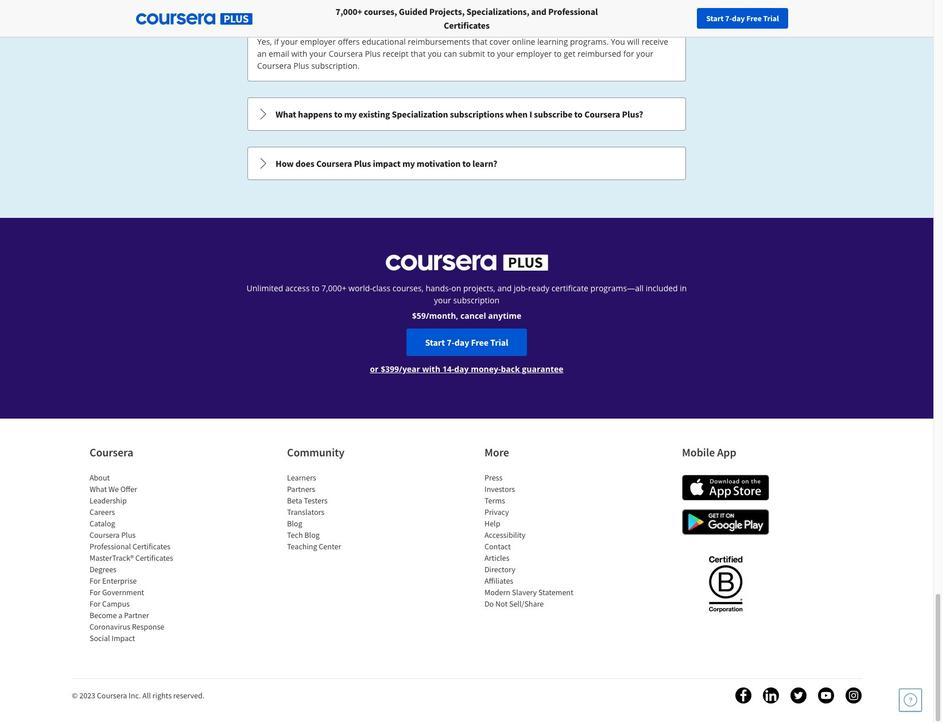Task type: locate. For each thing, give the bounding box(es) containing it.
0 vertical spatial i
[[293, 5, 295, 16]]

get it on google play image
[[682, 510, 769, 536]]

submit
[[459, 48, 485, 59]]

1 vertical spatial coursera plus image
[[385, 255, 548, 271]]

1 horizontal spatial coursera plus image
[[385, 255, 548, 271]]

1 vertical spatial 7,000+
[[321, 283, 346, 294]]

existing
[[359, 108, 390, 120]]

an
[[257, 48, 267, 59]]

list containing learners
[[287, 472, 385, 553]]

contact
[[485, 542, 511, 552]]

1 horizontal spatial that
[[472, 36, 487, 47]]

what
[[276, 108, 296, 120], [90, 485, 107, 495]]

my right impact
[[402, 158, 415, 169]]

1 horizontal spatial start 7-day free trial
[[706, 13, 779, 24]]

beta testers link
[[287, 496, 328, 506]]

1 vertical spatial and
[[497, 283, 512, 294]]

1 horizontal spatial and
[[531, 6, 546, 17]]

1 vertical spatial with
[[422, 364, 440, 375]]

reimbursed up the offers
[[312, 5, 358, 16]]

0 vertical spatial what
[[276, 108, 296, 120]]

free
[[746, 13, 762, 24], [471, 337, 489, 348]]

learning
[[537, 36, 568, 47]]

investors link
[[485, 485, 515, 495]]

1 vertical spatial what
[[90, 485, 107, 495]]

i right when
[[529, 108, 532, 120]]

employer down the online
[[516, 48, 552, 59]]

subscribe
[[534, 108, 572, 120]]

plus inside about what we offer leadership careers catalog coursera plus professional certificates mastertrack® certificates degrees for enterprise for government for campus become a partner coronavirus response social impact
[[121, 530, 136, 541]]

free right "new"
[[746, 13, 762, 24]]

start 7-day free trial
[[706, 13, 779, 24], [425, 337, 508, 348]]

email
[[269, 48, 289, 59]]

show notifications image
[[778, 14, 792, 28]]

7-
[[725, 13, 732, 24], [447, 337, 455, 348]]

programs—all
[[590, 283, 644, 294]]

coursera right does
[[316, 158, 352, 169]]

0 vertical spatial professional
[[548, 6, 598, 17]]

i inside dropdown button
[[529, 108, 532, 120]]

0 horizontal spatial trial
[[490, 337, 508, 348]]

professional inside 7,000+ courses, guided projects, specializations, and professional certificates
[[548, 6, 598, 17]]

do not sell/share link
[[485, 599, 544, 610]]

receive
[[642, 36, 668, 47]]

list containing about
[[90, 472, 187, 645]]

become
[[90, 611, 117, 621]]

professional certificates link
[[90, 542, 170, 552]]

day
[[732, 13, 745, 24], [455, 337, 469, 348], [454, 364, 469, 375]]

certificates down professional certificates link
[[135, 553, 173, 564]]

1 vertical spatial trial
[[490, 337, 508, 348]]

your down cover
[[497, 48, 514, 59]]

that up the submit
[[472, 36, 487, 47]]

0 vertical spatial get
[[297, 5, 310, 16]]

your right find
[[705, 13, 720, 24]]

professional inside about what we offer leadership careers catalog coursera plus professional certificates mastertrack® certificates degrees for enterprise for government for campus become a partner coronavirus response social impact
[[90, 542, 131, 552]]

that left you
[[411, 48, 426, 59]]

learn?
[[472, 158, 497, 169]]

certificates inside 7,000+ courses, guided projects, specializations, and professional certificates
[[444, 20, 490, 31]]

trial right career
[[763, 13, 779, 24]]

unlimited
[[247, 283, 283, 294]]

learners
[[287, 473, 316, 483]]

0 vertical spatial for
[[360, 5, 371, 16]]

certificates up mastertrack® certificates link
[[133, 542, 170, 552]]

7,000+ inside 7,000+ courses, guided projects, specializations, and professional certificates
[[336, 6, 362, 17]]

0 horizontal spatial 7-
[[447, 337, 455, 348]]

for up the 'for campus' link
[[90, 588, 101, 598]]

modern
[[485, 588, 510, 598]]

ready
[[528, 283, 549, 294]]

cancel
[[460, 311, 486, 321]]

with left the 14-
[[422, 364, 440, 375]]

1 vertical spatial blog
[[304, 530, 320, 541]]

reimbursed down programs.
[[578, 48, 621, 59]]

0 vertical spatial courses,
[[364, 6, 397, 17]]

0 horizontal spatial reimbursed
[[312, 5, 358, 16]]

list containing press
[[485, 472, 582, 610]]

1 vertical spatial start 7-day free trial
[[425, 337, 508, 348]]

2 vertical spatial my
[[402, 158, 415, 169]]

can
[[276, 5, 291, 16]]

i right can
[[293, 5, 295, 16]]

response
[[132, 622, 164, 633]]

courses, up educational
[[364, 6, 397, 17]]

blog up teaching center link
[[304, 530, 320, 541]]

1 horizontal spatial start 7-day free trial button
[[697, 8, 788, 29]]

0 horizontal spatial that
[[411, 48, 426, 59]]

mastertrack® certificates link
[[90, 553, 173, 564]]

coursera up about link at the bottom left of page
[[90, 445, 133, 460]]

employer?
[[456, 5, 498, 16]]

None search field
[[158, 7, 433, 30]]

privacy
[[485, 507, 509, 518]]

tech
[[287, 530, 303, 541]]

0 vertical spatial day
[[732, 13, 745, 24]]

2 vertical spatial certificates
[[135, 553, 173, 564]]

0 horizontal spatial start
[[425, 337, 445, 348]]

7- left career
[[725, 13, 732, 24]]

get inside 'dropdown button'
[[297, 5, 310, 16]]

mastertrack®
[[90, 553, 134, 564]]

2 vertical spatial for
[[90, 599, 101, 610]]

7,000+ left the 'world-'
[[321, 283, 346, 294]]

i
[[293, 5, 295, 16], [529, 108, 532, 120]]

list containing can i get reimbursed for coursera plus by my employer?
[[246, 0, 687, 181]]

partner
[[124, 611, 149, 621]]

for down will
[[623, 48, 634, 59]]

employer
[[300, 36, 336, 47], [516, 48, 552, 59]]

1 vertical spatial employer
[[516, 48, 552, 59]]

employer up subscription.
[[300, 36, 336, 47]]

specializations,
[[466, 6, 529, 17]]

1 vertical spatial for
[[623, 48, 634, 59]]

leadership
[[90, 496, 127, 506]]

campus
[[102, 599, 130, 610]]

1 horizontal spatial get
[[564, 48, 575, 59]]

1 horizontal spatial professional
[[548, 6, 598, 17]]

with right email
[[291, 48, 307, 59]]

0 horizontal spatial coursera plus image
[[136, 13, 253, 25]]

for enterprise link
[[90, 576, 137, 587]]

for up become
[[90, 599, 101, 610]]

3 for from the top
[[90, 599, 101, 610]]

yes,
[[257, 36, 272, 47]]

what inside dropdown button
[[276, 108, 296, 120]]

get right can
[[297, 5, 310, 16]]

courses,
[[364, 6, 397, 17], [393, 283, 424, 294]]

1 horizontal spatial 7-
[[725, 13, 732, 24]]

7,000+ up the offers
[[336, 6, 362, 17]]

0 horizontal spatial professional
[[90, 542, 131, 552]]

1 horizontal spatial my
[[402, 158, 415, 169]]

1 vertical spatial get
[[564, 48, 575, 59]]

translators link
[[287, 507, 324, 518]]

my right the by
[[441, 5, 454, 16]]

new
[[722, 13, 737, 24]]

day right find
[[732, 13, 745, 24]]

0 vertical spatial trial
[[763, 13, 779, 24]]

0 horizontal spatial i
[[293, 5, 295, 16]]

0 vertical spatial start
[[706, 13, 724, 24]]

to
[[487, 48, 495, 59], [554, 48, 562, 59], [334, 108, 342, 120], [574, 108, 583, 120], [462, 158, 471, 169], [312, 283, 319, 294]]

coursera left plus?
[[584, 108, 620, 120]]

2023
[[79, 691, 95, 702]]

coursera plus image
[[136, 13, 253, 25], [385, 255, 548, 271]]

trial
[[763, 13, 779, 24], [490, 337, 508, 348]]

reimbursed inside 'dropdown button'
[[312, 5, 358, 16]]

coursera down the offers
[[329, 48, 363, 59]]

logo of certified b corporation image
[[702, 550, 749, 619]]

day left money-
[[454, 364, 469, 375]]

0 vertical spatial for
[[90, 576, 101, 587]]

and up learning
[[531, 6, 546, 17]]

professional up mastertrack®
[[90, 542, 131, 552]]

offers
[[338, 36, 360, 47]]

0 vertical spatial blog
[[287, 519, 302, 529]]

start
[[706, 13, 724, 24], [425, 337, 445, 348]]

educational
[[362, 36, 406, 47]]

for up the offers
[[360, 5, 371, 16]]

motivation
[[417, 158, 461, 169]]

what happens to my existing specialization subscriptions when i subscribe to coursera plus?
[[276, 108, 643, 120]]

2 for from the top
[[90, 588, 101, 598]]

modern slavery statement link
[[485, 588, 573, 598]]

0 vertical spatial certificates
[[444, 20, 490, 31]]

free up money-
[[471, 337, 489, 348]]

0 vertical spatial my
[[441, 5, 454, 16]]

included
[[646, 283, 678, 294]]

1 vertical spatial for
[[90, 588, 101, 598]]

start right find
[[706, 13, 724, 24]]

plus up professional certificates link
[[121, 530, 136, 541]]

1 horizontal spatial with
[[422, 364, 440, 375]]

1 vertical spatial free
[[471, 337, 489, 348]]

find
[[689, 13, 703, 24]]

1 vertical spatial that
[[411, 48, 426, 59]]

trial for the start 7-day free trial button to the top
[[763, 13, 779, 24]]

subscription
[[453, 295, 499, 306]]

0 vertical spatial start 7-day free trial
[[706, 13, 779, 24]]

on
[[451, 283, 461, 294]]

1 vertical spatial professional
[[90, 542, 131, 552]]

blog link
[[287, 519, 302, 529]]

0 horizontal spatial free
[[471, 337, 489, 348]]

plus left the by
[[411, 5, 428, 16]]

coronavirus
[[90, 622, 130, 633]]

1 vertical spatial i
[[529, 108, 532, 120]]

0 horizontal spatial my
[[344, 108, 357, 120]]

your down receive
[[636, 48, 653, 59]]

get down learning
[[564, 48, 575, 59]]

courses, inside 7,000+ courses, guided projects, specializations, and professional certificates
[[364, 6, 397, 17]]

your down hands-
[[434, 295, 451, 306]]

1 vertical spatial 7-
[[447, 337, 455, 348]]

coursera down catalog
[[90, 530, 120, 541]]

partners
[[287, 485, 315, 495]]

reimbursed
[[312, 5, 358, 16], [578, 48, 621, 59]]

day up or $399 /year with 14-day money-back guarantee
[[455, 337, 469, 348]]

0 vertical spatial with
[[291, 48, 307, 59]]

my inside what happens to my existing specialization subscriptions when i subscribe to coursera plus? dropdown button
[[344, 108, 357, 120]]

0 horizontal spatial and
[[497, 283, 512, 294]]

list
[[246, 0, 687, 181], [90, 472, 187, 645], [287, 472, 385, 553], [485, 472, 582, 610]]

trial down anytime
[[490, 337, 508, 348]]

1 vertical spatial certificates
[[133, 542, 170, 552]]

blog up tech
[[287, 519, 302, 529]]

0 vertical spatial coursera plus image
[[136, 13, 253, 25]]

1 vertical spatial start
[[425, 337, 445, 348]]

articles
[[485, 553, 509, 564]]

what happens to my existing specialization subscriptions when i subscribe to coursera plus? button
[[248, 98, 685, 130]]

and left job-
[[497, 283, 512, 294]]

0 vertical spatial employer
[[300, 36, 336, 47]]

coursera inside about what we offer leadership careers catalog coursera plus professional certificates mastertrack® certificates degrees for enterprise for government for campus become a partner coronavirus response social impact
[[90, 530, 120, 541]]

1 horizontal spatial for
[[623, 48, 634, 59]]

my left existing
[[344, 108, 357, 120]]

certificates down employer?
[[444, 20, 490, 31]]

mobile
[[682, 445, 715, 460]]

become a partner link
[[90, 611, 149, 621]]

impact
[[112, 634, 135, 644]]

list for more
[[485, 472, 582, 610]]

0 horizontal spatial start 7-day free trial button
[[407, 329, 527, 356]]

courses, right class
[[393, 283, 424, 294]]

to down cover
[[487, 48, 495, 59]]

plus left impact
[[354, 158, 371, 169]]

2 horizontal spatial my
[[441, 5, 454, 16]]

0 horizontal spatial what
[[90, 485, 107, 495]]

catalog
[[90, 519, 115, 529]]

1 vertical spatial day
[[455, 337, 469, 348]]

what left happens
[[276, 108, 296, 120]]

0 vertical spatial 7,000+
[[336, 6, 362, 17]]

1 horizontal spatial i
[[529, 108, 532, 120]]

coursera up educational
[[373, 5, 409, 16]]

coursera plus image for access
[[385, 255, 548, 271]]

for inside 'dropdown button'
[[360, 5, 371, 16]]

1 horizontal spatial reimbursed
[[578, 48, 621, 59]]

you
[[611, 36, 625, 47]]

1 vertical spatial courses,
[[393, 283, 424, 294]]

0 horizontal spatial with
[[291, 48, 307, 59]]

1 vertical spatial reimbursed
[[578, 48, 621, 59]]

0 vertical spatial reimbursed
[[312, 5, 358, 16]]

professional up programs.
[[548, 6, 598, 17]]

coursera youtube image
[[818, 688, 834, 704]]

for down degrees link
[[90, 576, 101, 587]]

what down about link at the bottom left of page
[[90, 485, 107, 495]]

not
[[495, 599, 508, 610]]

1 horizontal spatial what
[[276, 108, 296, 120]]

coursera plus link
[[90, 530, 136, 541]]

government
[[102, 588, 144, 598]]

1 horizontal spatial free
[[746, 13, 762, 24]]

0 horizontal spatial get
[[297, 5, 310, 16]]

i inside 'dropdown button'
[[293, 5, 295, 16]]

1 horizontal spatial trial
[[763, 13, 779, 24]]

0 horizontal spatial start 7-day free trial
[[425, 337, 508, 348]]

about what we offer leadership careers catalog coursera plus professional certificates mastertrack® certificates degrees for enterprise for government for campus become a partner coronavirus response social impact
[[90, 473, 173, 644]]

0 horizontal spatial for
[[360, 5, 371, 16]]

terms link
[[485, 496, 505, 506]]

get
[[297, 5, 310, 16], [564, 48, 575, 59]]

0 vertical spatial and
[[531, 6, 546, 17]]

0 vertical spatial 7-
[[725, 13, 732, 24]]

partners link
[[287, 485, 315, 495]]

professional
[[548, 6, 598, 17], [90, 542, 131, 552]]

1 horizontal spatial blog
[[304, 530, 320, 541]]

1 vertical spatial my
[[344, 108, 357, 120]]

to right access
[[312, 283, 319, 294]]

to right happens
[[334, 108, 342, 120]]

start down /month,
[[425, 337, 445, 348]]

to left "learn?"
[[462, 158, 471, 169]]

7- up the 14-
[[447, 337, 455, 348]]

learners link
[[287, 473, 316, 483]]



Task type: vqa. For each thing, say whether or not it's contained in the screenshot.
the bottommost Representative
no



Task type: describe. For each thing, give the bounding box(es) containing it.
help link
[[485, 519, 500, 529]]

and inside 7,000+ courses, guided projects, specializations, and professional certificates
[[531, 6, 546, 17]]

hands-
[[426, 283, 451, 294]]

can i get reimbursed for coursera plus by my employer? button
[[248, 0, 685, 26]]

world-
[[349, 283, 372, 294]]

programs.
[[570, 36, 609, 47]]

0 vertical spatial that
[[472, 36, 487, 47]]

$399
[[381, 364, 399, 375]]

0 vertical spatial start 7-day free trial button
[[697, 8, 788, 29]]

cover
[[489, 36, 510, 47]]

courses, inside 'unlimited access to 7,000+ world-class courses, hands-on projects, and job-ready certificate programs—all included in your subscription'
[[393, 283, 424, 294]]

your up subscription.
[[309, 48, 327, 59]]

press
[[485, 473, 502, 483]]

in
[[680, 283, 687, 294]]

plus inside dropdown button
[[354, 158, 371, 169]]

affiliates
[[485, 576, 513, 587]]

my inside can i get reimbursed for coursera plus by my employer? 'dropdown button'
[[441, 5, 454, 16]]

when
[[505, 108, 528, 120]]

14-
[[442, 364, 454, 375]]

we
[[108, 485, 119, 495]]

specialization
[[392, 108, 448, 120]]

help
[[485, 519, 500, 529]]

© 2023 coursera inc. all rights reserved.
[[72, 691, 204, 702]]

social
[[90, 634, 110, 644]]

tech blog link
[[287, 530, 320, 541]]

if
[[274, 36, 279, 47]]

for inside yes, if your employer offers educational reimbursements that cover online learning programs. you will receive an email with your coursera plus receipt that you can submit to your employer to get reimbursed for your coursera plus subscription.
[[623, 48, 634, 59]]

help center image
[[904, 694, 917, 708]]

projects,
[[429, 6, 465, 17]]

1 horizontal spatial start
[[706, 13, 724, 24]]

directory
[[485, 565, 515, 575]]

0 horizontal spatial employer
[[300, 36, 336, 47]]

press investors terms privacy help accessibility contact articles directory affiliates modern slavery statement do not sell/share
[[485, 473, 573, 610]]

to right subscribe
[[574, 108, 583, 120]]

find your new career
[[689, 13, 761, 24]]

coursera left inc.
[[97, 691, 127, 702]]

projects,
[[463, 283, 495, 294]]

will
[[627, 36, 640, 47]]

my inside how does coursera plus impact my motivation to learn? dropdown button
[[402, 158, 415, 169]]

all
[[142, 691, 151, 702]]

plus inside 'dropdown button'
[[411, 5, 428, 16]]

certificate
[[552, 283, 588, 294]]

community
[[287, 445, 344, 460]]

catalog link
[[90, 519, 115, 529]]

impact
[[373, 158, 401, 169]]

coursera instagram image
[[846, 688, 862, 704]]

careers link
[[90, 507, 115, 518]]

coursera twitter image
[[790, 688, 807, 704]]

class
[[372, 283, 390, 294]]

/month,
[[426, 311, 458, 321]]

back
[[501, 364, 520, 375]]

©
[[72, 691, 78, 702]]

your inside 'unlimited access to 7,000+ world-class courses, hands-on projects, and job-ready certificate programs—all included in your subscription'
[[434, 295, 451, 306]]

plus left subscription.
[[294, 60, 309, 71]]

guarantee
[[522, 364, 563, 375]]

/year
[[399, 364, 420, 375]]

accessibility
[[485, 530, 525, 541]]

to inside 'unlimited access to 7,000+ world-class courses, hands-on projects, and job-ready certificate programs—all included in your subscription'
[[312, 283, 319, 294]]

terms
[[485, 496, 505, 506]]

2 vertical spatial day
[[454, 364, 469, 375]]

money-
[[471, 364, 501, 375]]

offer
[[120, 485, 137, 495]]

list for community
[[287, 472, 385, 553]]

does
[[296, 158, 314, 169]]

subscription.
[[311, 60, 360, 71]]

what inside about what we offer leadership careers catalog coursera plus professional certificates mastertrack® certificates degrees for enterprise for government for campus become a partner coronavirus response social impact
[[90, 485, 107, 495]]

or $399 /year with 14-day money-back guarantee
[[370, 364, 563, 375]]

to down learning
[[554, 48, 562, 59]]

by
[[430, 5, 440, 16]]

for government link
[[90, 588, 144, 598]]

trial for the start 7-day free trial button to the bottom
[[490, 337, 508, 348]]

you
[[428, 48, 442, 59]]

testers
[[304, 496, 328, 506]]

degrees link
[[90, 565, 117, 575]]

coursera down email
[[257, 60, 291, 71]]

coursera plus image for courses,
[[136, 13, 253, 25]]

reimbursed inside yes, if your employer offers educational reimbursements that cover online learning programs. you will receive an email with your coursera plus receipt that you can submit to your employer to get reimbursed for your coursera plus subscription.
[[578, 48, 621, 59]]

teaching
[[287, 542, 317, 552]]

reserved.
[[173, 691, 204, 702]]

access
[[285, 283, 310, 294]]

online
[[512, 36, 535, 47]]

anytime
[[488, 311, 521, 321]]

job-
[[514, 283, 528, 294]]

1 vertical spatial start 7-day free trial button
[[407, 329, 527, 356]]

coursera linkedin image
[[763, 688, 779, 704]]

mobile app
[[682, 445, 736, 460]]

for campus link
[[90, 599, 130, 610]]

coursera inside 'dropdown button'
[[373, 5, 409, 16]]

get inside yes, if your employer offers educational reimbursements that cover online learning programs. you will receive an email with your coursera plus receipt that you can submit to your employer to get reimbursed for your coursera plus subscription.
[[564, 48, 575, 59]]

and inside 'unlimited access to 7,000+ world-class courses, hands-on projects, and job-ready certificate programs—all included in your subscription'
[[497, 283, 512, 294]]

0 vertical spatial free
[[746, 13, 762, 24]]

translators
[[287, 507, 324, 518]]

find your new career link
[[683, 11, 766, 26]]

coronavirus response link
[[90, 622, 164, 633]]

about
[[90, 473, 110, 483]]

your right if
[[281, 36, 298, 47]]

how does coursera plus impact my motivation to learn?
[[276, 158, 497, 169]]

1 horizontal spatial employer
[[516, 48, 552, 59]]

enterprise
[[102, 576, 137, 587]]

1 for from the top
[[90, 576, 101, 587]]

plus down educational
[[365, 48, 381, 59]]

rights
[[152, 691, 172, 702]]

your inside 'find your new career' link
[[705, 13, 720, 24]]

privacy link
[[485, 507, 509, 518]]

download on the app store image
[[682, 475, 769, 501]]

with inside yes, if your employer offers educational reimbursements that cover online learning programs. you will receive an email with your coursera plus receipt that you can submit to your employer to get reimbursed for your coursera plus subscription.
[[291, 48, 307, 59]]

happens
[[298, 108, 332, 120]]

list for coursera
[[90, 472, 187, 645]]

do
[[485, 599, 494, 610]]

subscriptions
[[450, 108, 504, 120]]

press link
[[485, 473, 502, 483]]

guided
[[399, 6, 427, 17]]

0 horizontal spatial blog
[[287, 519, 302, 529]]

career
[[739, 13, 761, 24]]

7,000+ inside 'unlimited access to 7,000+ world-class courses, hands-on projects, and job-ready certificate programs—all included in your subscription'
[[321, 283, 346, 294]]

affiliates link
[[485, 576, 513, 587]]

coursera facebook image
[[735, 688, 751, 704]]



